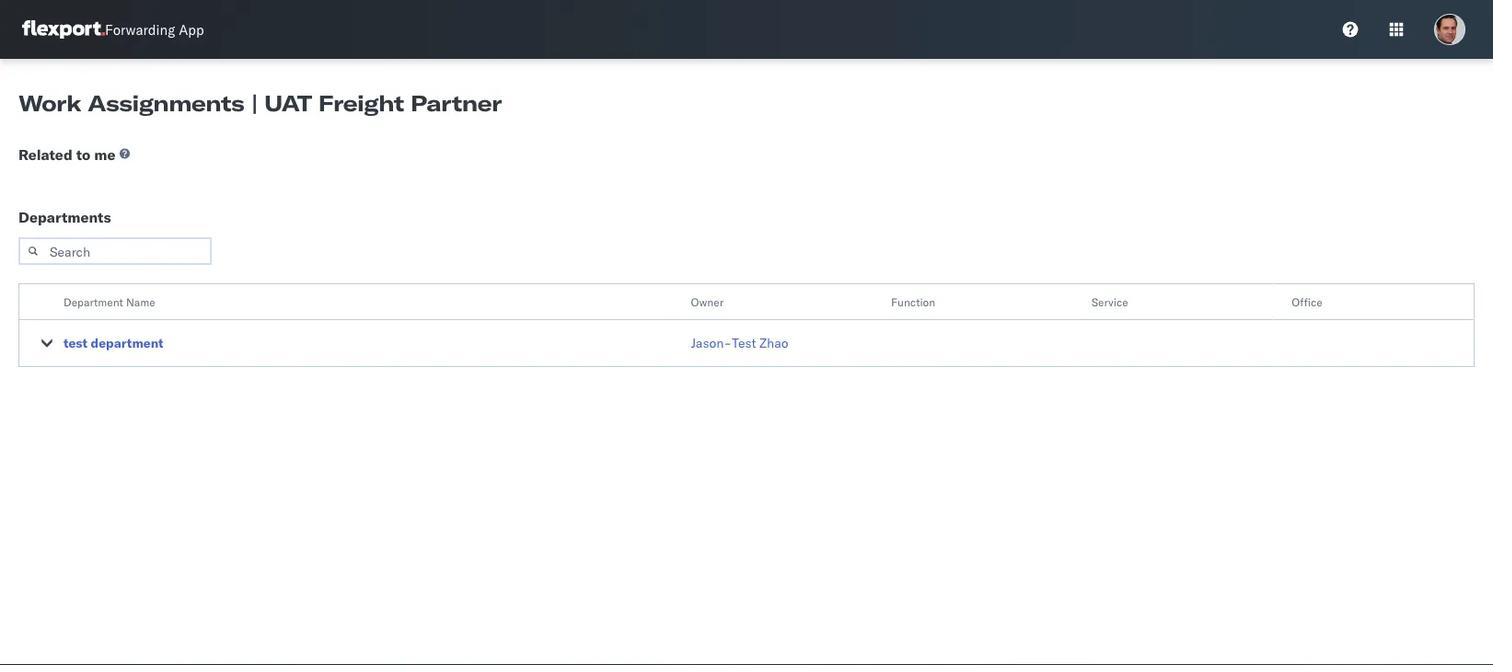Task type: locate. For each thing, give the bounding box(es) containing it.
jason-test zhao link
[[691, 334, 789, 353]]

flexport. image
[[22, 20, 105, 39]]

department name
[[64, 295, 155, 309]]

Search text field
[[18, 238, 212, 265]]

zhao
[[760, 335, 789, 351]]

|
[[251, 89, 258, 117]]

work
[[18, 89, 81, 117]]

to
[[76, 145, 90, 164]]

assignments
[[88, 89, 244, 117]]

forwarding app link
[[22, 20, 204, 39]]

service
[[1092, 295, 1128, 309]]

test department link
[[64, 334, 164, 353]]

jason-test zhao
[[691, 335, 789, 351]]

owner
[[691, 295, 724, 309]]

app
[[179, 21, 204, 38]]

test department
[[64, 335, 164, 351]]

department
[[64, 295, 123, 309]]

test
[[732, 335, 756, 351]]

partner
[[411, 89, 502, 117]]

related
[[18, 145, 73, 164]]

jason-
[[691, 335, 732, 351]]

office
[[1292, 295, 1323, 309]]



Task type: vqa. For each thing, say whether or not it's contained in the screenshot.
"FREIGHT"
yes



Task type: describe. For each thing, give the bounding box(es) containing it.
forwarding
[[105, 21, 175, 38]]

work assignments | uat freight partner
[[18, 89, 502, 117]]

name
[[126, 295, 155, 309]]

departments
[[18, 208, 111, 226]]

related to me
[[18, 145, 115, 164]]

function
[[891, 295, 936, 309]]

forwarding app
[[105, 21, 204, 38]]

test
[[64, 335, 88, 351]]

uat
[[265, 89, 312, 117]]

department
[[91, 335, 164, 351]]

me
[[94, 145, 115, 164]]

freight
[[318, 89, 404, 117]]



